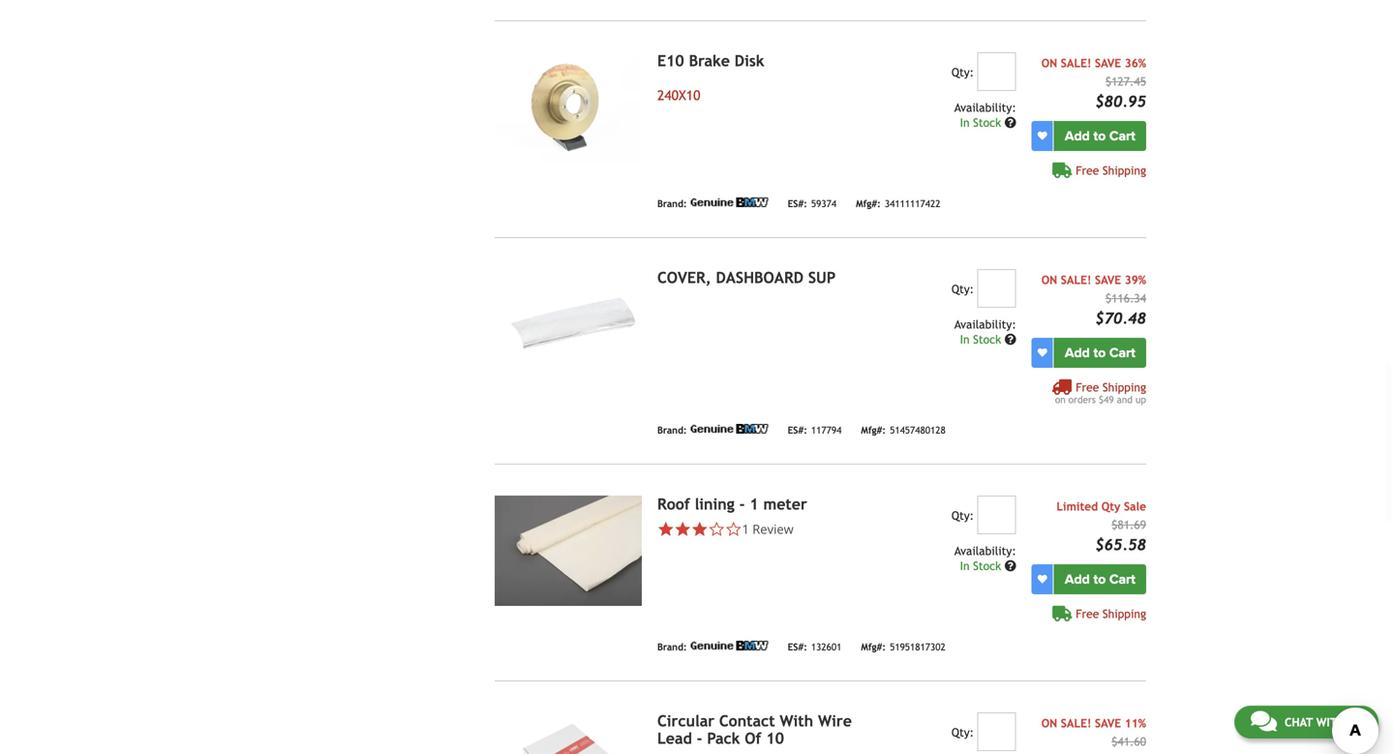 Task type: vqa. For each thing, say whether or not it's contained in the screenshot.
In corresponding to Roof lining - 1 meter
yes



Task type: locate. For each thing, give the bounding box(es) containing it.
add right add to wish list image
[[1065, 128, 1090, 144]]

1
[[750, 495, 759, 513], [742, 520, 749, 538]]

0 vertical spatial free
[[1076, 164, 1099, 177]]

sale
[[1124, 500, 1147, 513]]

0 vertical spatial in
[[960, 116, 970, 129]]

review
[[753, 520, 794, 538]]

2 add to cart from the top
[[1065, 345, 1136, 361]]

1 on from the top
[[1042, 56, 1058, 70]]

shipping right orders
[[1103, 380, 1147, 394]]

2 brand: from the top
[[657, 425, 687, 436]]

2 free shipping from the top
[[1076, 607, 1147, 621]]

on
[[1055, 394, 1066, 405]]

3 in from the top
[[960, 559, 970, 573]]

2 stock from the top
[[973, 333, 1001, 346]]

34111117422
[[885, 198, 941, 209]]

2 in from the top
[[960, 333, 970, 346]]

stock for cover, dashboard sup
[[973, 333, 1001, 346]]

0 vertical spatial add
[[1065, 128, 1090, 144]]

3 save from the top
[[1095, 717, 1122, 730]]

free down $65.58
[[1076, 607, 1099, 621]]

2 qty: from the top
[[952, 282, 974, 296]]

es#: for roof lining - 1 meter
[[788, 642, 808, 653]]

0 horizontal spatial -
[[697, 730, 703, 748]]

3 genuine bmw - corporate logo image from the top
[[691, 641, 768, 651]]

1 vertical spatial sale!
[[1061, 273, 1092, 287]]

2 star image from the left
[[691, 521, 708, 538]]

2 vertical spatial mfg#:
[[861, 642, 886, 653]]

sale! inside on sale!                         save 11% $41.60
[[1061, 717, 1092, 730]]

star image down the "roof"
[[674, 521, 691, 538]]

sale! left the 39%
[[1061, 273, 1092, 287]]

save left 11%
[[1095, 717, 1122, 730]]

star image
[[674, 521, 691, 538], [691, 521, 708, 538]]

with
[[780, 712, 814, 730]]

in
[[960, 116, 970, 129], [960, 333, 970, 346], [960, 559, 970, 573]]

genuine bmw - corporate logo image up contact
[[691, 641, 768, 651]]

1 review link
[[657, 520, 887, 538], [742, 520, 794, 538]]

1 add from the top
[[1065, 128, 1090, 144]]

3 in stock from the top
[[960, 559, 1005, 573]]

of
[[745, 730, 762, 748]]

1 vertical spatial to
[[1094, 345, 1106, 361]]

cart down "$80.95"
[[1110, 128, 1136, 144]]

on left 11%
[[1042, 717, 1058, 730]]

1 vertical spatial cart
[[1110, 345, 1136, 361]]

$41.60
[[1112, 735, 1147, 748]]

sale! left 36%
[[1061, 56, 1092, 70]]

cart down $65.58
[[1110, 571, 1136, 588]]

cart
[[1110, 128, 1136, 144], [1110, 345, 1136, 361], [1110, 571, 1136, 588]]

free right on
[[1076, 380, 1099, 394]]

sup
[[808, 269, 836, 287]]

0 vertical spatial add to cart button
[[1054, 121, 1147, 151]]

0 vertical spatial to
[[1094, 128, 1106, 144]]

$65.58
[[1096, 536, 1147, 554]]

roof lining - 1 meter
[[657, 495, 807, 513]]

0 vertical spatial shipping
[[1103, 164, 1147, 177]]

1 stock from the top
[[973, 116, 1001, 129]]

shipping down $65.58
[[1103, 607, 1147, 621]]

es#:
[[788, 198, 808, 209], [788, 425, 808, 436], [788, 642, 808, 653]]

shipping for $65.58
[[1103, 607, 1147, 621]]

1 vertical spatial 1
[[742, 520, 749, 538]]

0 vertical spatial save
[[1095, 56, 1122, 70]]

2 vertical spatial shipping
[[1103, 607, 1147, 621]]

stock
[[973, 116, 1001, 129], [973, 333, 1001, 346], [973, 559, 1001, 573]]

1 es#: from the top
[[788, 198, 808, 209]]

$116.34
[[1106, 291, 1147, 305]]

qty:
[[952, 65, 974, 79], [952, 282, 974, 296], [952, 509, 974, 522], [952, 726, 974, 739]]

0 vertical spatial brand:
[[657, 198, 687, 209]]

on sale!                         save 36% $127.45 $80.95
[[1042, 56, 1147, 110]]

1 up 1 review
[[750, 495, 759, 513]]

add to cart for $80.95
[[1065, 128, 1136, 144]]

on inside on sale!                         save 11% $41.60
[[1042, 717, 1058, 730]]

save
[[1095, 56, 1122, 70], [1095, 273, 1122, 287], [1095, 717, 1122, 730]]

2 sale! from the top
[[1061, 273, 1092, 287]]

1 add to wish list image from the top
[[1038, 348, 1048, 358]]

sale! inside on sale!                         save 36% $127.45 $80.95
[[1061, 56, 1092, 70]]

roof lining - 1 meter link
[[657, 495, 807, 513]]

2 vertical spatial in
[[960, 559, 970, 573]]

1 vertical spatial in stock
[[960, 333, 1005, 346]]

10
[[766, 730, 784, 748]]

in for roof lining - 1 meter
[[960, 559, 970, 573]]

add to cart for $70.48
[[1065, 345, 1136, 361]]

2 vertical spatial stock
[[973, 559, 1001, 573]]

2 vertical spatial save
[[1095, 717, 1122, 730]]

2 question circle image from the top
[[1005, 334, 1017, 345]]

1 in stock from the top
[[960, 116, 1005, 129]]

1 vertical spatial add to cart
[[1065, 345, 1136, 361]]

add to cart down $65.58
[[1065, 571, 1136, 588]]

save inside on sale!                         save 11% $41.60
[[1095, 717, 1122, 730]]

free shipping down $65.58
[[1076, 607, 1147, 621]]

free down "$80.95"
[[1076, 164, 1099, 177]]

save up '$127.45'
[[1095, 56, 1122, 70]]

free shipping down "$80.95"
[[1076, 164, 1147, 177]]

add to cart button up free shipping on orders $49 and up
[[1054, 338, 1147, 368]]

comments image
[[1251, 710, 1277, 733]]

1 horizontal spatial -
[[739, 495, 745, 513]]

2 add from the top
[[1065, 345, 1090, 361]]

brand: up the circular
[[657, 642, 687, 653]]

to up free shipping on orders $49 and up
[[1094, 345, 1106, 361]]

genuine bmw - corporate logo image
[[691, 197, 768, 207], [691, 424, 768, 434], [691, 641, 768, 651]]

1 vertical spatial -
[[697, 730, 703, 748]]

add to wish list image
[[1038, 348, 1048, 358], [1038, 575, 1048, 584]]

save inside on sale!                         save 39% $116.34 $70.48
[[1095, 273, 1122, 287]]

0 vertical spatial free shipping
[[1076, 164, 1147, 177]]

question circle image
[[1005, 117, 1017, 128], [1005, 334, 1017, 345]]

in stock for cover, dashboard sup
[[960, 333, 1005, 346]]

us
[[1349, 716, 1363, 729]]

2 vertical spatial add
[[1065, 571, 1090, 588]]

sale! left 11%
[[1061, 717, 1092, 730]]

mfg#: for roof lining - 1 meter
[[861, 642, 886, 653]]

brand: up the "roof"
[[657, 425, 687, 436]]

3 stock from the top
[[973, 559, 1001, 573]]

add
[[1065, 128, 1090, 144], [1065, 345, 1090, 361], [1065, 571, 1090, 588]]

add down limited qty sale $81.69 $65.58
[[1065, 571, 1090, 588]]

free inside free shipping on orders $49 and up
[[1076, 380, 1099, 394]]

add to cart
[[1065, 128, 1136, 144], [1065, 345, 1136, 361], [1065, 571, 1136, 588]]

on inside on sale!                         save 39% $116.34 $70.48
[[1042, 273, 1058, 287]]

circular contact with wire lead - pack of 10 link
[[657, 712, 852, 748]]

to down $65.58
[[1094, 571, 1106, 588]]

0 vertical spatial add to cart
[[1065, 128, 1136, 144]]

3 es#: from the top
[[788, 642, 808, 653]]

2 on from the top
[[1042, 273, 1058, 287]]

2 vertical spatial in stock
[[960, 559, 1005, 573]]

2 vertical spatial add to cart
[[1065, 571, 1136, 588]]

0 vertical spatial mfg#:
[[856, 198, 881, 209]]

240x10
[[657, 88, 701, 103]]

2 save from the top
[[1095, 273, 1122, 287]]

59374
[[811, 198, 837, 209]]

2 to from the top
[[1094, 345, 1106, 361]]

1 to from the top
[[1094, 128, 1106, 144]]

brake
[[689, 52, 730, 70]]

0 vertical spatial add to wish list image
[[1038, 348, 1048, 358]]

2 vertical spatial free
[[1076, 607, 1099, 621]]

on inside on sale!                         save 36% $127.45 $80.95
[[1042, 56, 1058, 70]]

2 availability: from the top
[[955, 318, 1017, 331]]

to
[[1094, 128, 1106, 144], [1094, 345, 1106, 361], [1094, 571, 1106, 588]]

mfg#: 34111117422
[[856, 198, 941, 209]]

2 in stock from the top
[[960, 333, 1005, 346]]

on up add to wish list image
[[1042, 56, 1058, 70]]

genuine bmw - corporate logo image for lining
[[691, 641, 768, 651]]

genuine bmw - corporate logo image up roof lining - 1 meter
[[691, 424, 768, 434]]

mfg#: left 51951817302
[[861, 642, 886, 653]]

brand:
[[657, 198, 687, 209], [657, 425, 687, 436], [657, 642, 687, 653]]

empty star image
[[725, 521, 742, 538]]

save up '$116.34'
[[1095, 273, 1122, 287]]

- inside circular contact with wire lead - pack of 10
[[697, 730, 703, 748]]

36%
[[1125, 56, 1147, 70]]

2 vertical spatial cart
[[1110, 571, 1136, 588]]

3 add from the top
[[1065, 571, 1090, 588]]

0 vertical spatial question circle image
[[1005, 117, 1017, 128]]

0 vertical spatial in stock
[[960, 116, 1005, 129]]

on for $80.95
[[1042, 56, 1058, 70]]

1 free from the top
[[1076, 164, 1099, 177]]

0 vertical spatial on
[[1042, 56, 1058, 70]]

2 vertical spatial es#:
[[788, 642, 808, 653]]

mfg#: for cover, dashboard sup
[[861, 425, 886, 436]]

1 in from the top
[[960, 116, 970, 129]]

2 shipping from the top
[[1103, 380, 1147, 394]]

cart down the $70.48
[[1110, 345, 1136, 361]]

2 genuine bmw - corporate logo image from the top
[[691, 424, 768, 434]]

0 vertical spatial genuine bmw - corporate logo image
[[691, 197, 768, 207]]

availability: for cover, dashboard sup
[[955, 318, 1017, 331]]

disk
[[735, 52, 765, 70]]

dashboard
[[716, 269, 804, 287]]

up
[[1136, 394, 1147, 405]]

- left pack
[[697, 730, 703, 748]]

1 vertical spatial shipping
[[1103, 380, 1147, 394]]

0 vertical spatial availability:
[[955, 101, 1017, 114]]

on
[[1042, 56, 1058, 70], [1042, 273, 1058, 287], [1042, 717, 1058, 730]]

1 cart from the top
[[1110, 128, 1136, 144]]

3 sale! from the top
[[1061, 717, 1092, 730]]

sale!
[[1061, 56, 1092, 70], [1061, 273, 1092, 287], [1061, 717, 1092, 730]]

shipping for $80.95
[[1103, 164, 1147, 177]]

2 add to wish list image from the top
[[1038, 575, 1048, 584]]

132601
[[811, 642, 842, 653]]

3 qty: from the top
[[952, 509, 974, 522]]

1 save from the top
[[1095, 56, 1122, 70]]

3 cart from the top
[[1110, 571, 1136, 588]]

1 free shipping from the top
[[1076, 164, 1147, 177]]

save for $80.95
[[1095, 56, 1122, 70]]

availability:
[[955, 101, 1017, 114], [955, 318, 1017, 331], [955, 544, 1017, 558]]

1 vertical spatial genuine bmw - corporate logo image
[[691, 424, 768, 434]]

free
[[1076, 164, 1099, 177], [1076, 380, 1099, 394], [1076, 607, 1099, 621]]

add to cart button down "$80.95"
[[1054, 121, 1147, 151]]

0 vertical spatial sale!
[[1061, 56, 1092, 70]]

0 vertical spatial stock
[[973, 116, 1001, 129]]

1 vertical spatial on
[[1042, 273, 1058, 287]]

0 vertical spatial cart
[[1110, 128, 1136, 144]]

in stock
[[960, 116, 1005, 129], [960, 333, 1005, 346], [960, 559, 1005, 573]]

- up empty star icon
[[739, 495, 745, 513]]

1 shipping from the top
[[1103, 164, 1147, 177]]

51457480128
[[890, 425, 946, 436]]

add to cart button for $80.95
[[1054, 121, 1147, 151]]

2 vertical spatial genuine bmw - corporate logo image
[[691, 641, 768, 651]]

add to cart up free shipping on orders $49 and up
[[1065, 345, 1136, 361]]

1 vertical spatial add to wish list image
[[1038, 575, 1048, 584]]

add to cart down "$80.95"
[[1065, 128, 1136, 144]]

3 brand: from the top
[[657, 642, 687, 653]]

1 vertical spatial in
[[960, 333, 970, 346]]

2 free from the top
[[1076, 380, 1099, 394]]

es#: left 59374
[[788, 198, 808, 209]]

2 vertical spatial add to cart button
[[1054, 564, 1147, 595]]

3 free from the top
[[1076, 607, 1099, 621]]

1 sale! from the top
[[1061, 56, 1092, 70]]

lining
[[695, 495, 735, 513]]

on sale!                         save 39% $116.34 $70.48
[[1042, 273, 1147, 327]]

1 vertical spatial mfg#:
[[861, 425, 886, 436]]

0 vertical spatial -
[[739, 495, 745, 513]]

shipping down "$80.95"
[[1103, 164, 1147, 177]]

es#: 117794
[[788, 425, 842, 436]]

1 add to cart from the top
[[1065, 128, 1136, 144]]

1 vertical spatial availability:
[[955, 318, 1017, 331]]

mfg#: left 51457480128 at bottom
[[861, 425, 886, 436]]

mfg#: 51457480128
[[861, 425, 946, 436]]

limited qty sale $81.69 $65.58
[[1057, 500, 1147, 554]]

2 vertical spatial on
[[1042, 717, 1058, 730]]

None number field
[[978, 52, 1017, 91], [978, 269, 1017, 308], [978, 496, 1017, 534], [978, 713, 1017, 751], [978, 52, 1017, 91], [978, 269, 1017, 308], [978, 496, 1017, 534], [978, 713, 1017, 751]]

limited
[[1057, 500, 1098, 513]]

mfg#: left 34111117422
[[856, 198, 881, 209]]

add to wish list image
[[1038, 131, 1048, 141]]

3 on from the top
[[1042, 717, 1058, 730]]

add to cart button down $65.58
[[1054, 564, 1147, 595]]

cover, dashboard sup link
[[657, 269, 836, 287]]

39%
[[1125, 273, 1147, 287]]

2 vertical spatial brand:
[[657, 642, 687, 653]]

3 shipping from the top
[[1103, 607, 1147, 621]]

1 vertical spatial free
[[1076, 380, 1099, 394]]

1 vertical spatial add
[[1065, 345, 1090, 361]]

2 vertical spatial availability:
[[955, 544, 1017, 558]]

to down "$80.95"
[[1094, 128, 1106, 144]]

add up free shipping on orders $49 and up
[[1065, 345, 1090, 361]]

1 review
[[742, 520, 794, 538]]

free for $80.95
[[1076, 164, 1099, 177]]

add to cart button
[[1054, 121, 1147, 151], [1054, 338, 1147, 368], [1054, 564, 1147, 595]]

free shipping
[[1076, 164, 1147, 177], [1076, 607, 1147, 621]]

1 vertical spatial add to cart button
[[1054, 338, 1147, 368]]

genuine bmw - corporate logo image up cover, dashboard sup link
[[691, 197, 768, 207]]

1 vertical spatial stock
[[973, 333, 1001, 346]]

add for $80.95
[[1065, 128, 1090, 144]]

1 vertical spatial brand:
[[657, 425, 687, 436]]

mfg#:
[[856, 198, 881, 209], [861, 425, 886, 436], [861, 642, 886, 653]]

es#: left the 117794
[[788, 425, 808, 436]]

1 left review
[[742, 520, 749, 538]]

-
[[739, 495, 745, 513], [697, 730, 703, 748]]

on left the 39%
[[1042, 273, 1058, 287]]

0 vertical spatial 1
[[750, 495, 759, 513]]

brand: up cover,
[[657, 198, 687, 209]]

1 vertical spatial free shipping
[[1076, 607, 1147, 621]]

es#59374 - 34111117422 - e10 brake disk - genuine bmw - bmw image
[[495, 52, 642, 163]]

3 availability: from the top
[[955, 544, 1017, 558]]

2 es#: from the top
[[788, 425, 808, 436]]

save inside on sale!                         save 36% $127.45 $80.95
[[1095, 56, 1122, 70]]

star image down lining
[[691, 521, 708, 538]]

free shipping for $80.95
[[1076, 164, 1147, 177]]

2 vertical spatial to
[[1094, 571, 1106, 588]]

0 vertical spatial es#:
[[788, 198, 808, 209]]

1 vertical spatial save
[[1095, 273, 1122, 287]]

1 vertical spatial question circle image
[[1005, 334, 1017, 345]]

sale! inside on sale!                         save 39% $116.34 $70.48
[[1061, 273, 1092, 287]]

shipping
[[1103, 164, 1147, 177], [1103, 380, 1147, 394], [1103, 607, 1147, 621]]

2 vertical spatial sale!
[[1061, 717, 1092, 730]]

2 add to cart button from the top
[[1054, 338, 1147, 368]]

es#: left 132601 on the bottom right of the page
[[788, 642, 808, 653]]

1 vertical spatial es#:
[[788, 425, 808, 436]]

1 add to cart button from the top
[[1054, 121, 1147, 151]]

brand: for cover, dashboard sup
[[657, 425, 687, 436]]

add for $70.48
[[1065, 345, 1090, 361]]

free shipping for $65.58
[[1076, 607, 1147, 621]]

2 cart from the top
[[1110, 345, 1136, 361]]

free for $65.58
[[1076, 607, 1099, 621]]



Task type: describe. For each thing, give the bounding box(es) containing it.
$49
[[1099, 394, 1114, 405]]

to for $70.48
[[1094, 345, 1106, 361]]

0 horizontal spatial 1
[[742, 520, 749, 538]]

4 qty: from the top
[[952, 726, 974, 739]]

chat with us link
[[1235, 706, 1379, 739]]

circular
[[657, 712, 715, 730]]

pack
[[707, 730, 740, 748]]

e10 brake disk link
[[657, 52, 765, 70]]

on sale!                         save 11% $41.60
[[1042, 717, 1147, 748]]

question circle image
[[1005, 560, 1017, 572]]

cover,
[[657, 269, 711, 287]]

sale! for $70.48
[[1061, 273, 1092, 287]]

chat with us
[[1285, 716, 1363, 729]]

1 brand: from the top
[[657, 198, 687, 209]]

add to wish list image for $70.48
[[1038, 348, 1048, 358]]

on for $70.48
[[1042, 273, 1058, 287]]

chat
[[1285, 716, 1313, 729]]

cover, dashboard sup
[[657, 269, 836, 287]]

$127.45
[[1106, 74, 1147, 88]]

1 question circle image from the top
[[1005, 117, 1017, 128]]

brand: for roof lining - 1 meter
[[657, 642, 687, 653]]

es#117794 - 51457480128 - cover, dashboard sup - genuine bmw - bmw image
[[495, 269, 642, 380]]

1 genuine bmw - corporate logo image from the top
[[691, 197, 768, 207]]

es#: for cover, dashboard sup
[[788, 425, 808, 436]]

in stock for roof lining - 1 meter
[[960, 559, 1005, 573]]

2 1 review link from the left
[[742, 520, 794, 538]]

117794
[[811, 425, 842, 436]]

es#: 59374
[[788, 198, 837, 209]]

3 add to cart from the top
[[1065, 571, 1136, 588]]

mfg#: 51951817302
[[861, 642, 946, 653]]

lead
[[657, 730, 692, 748]]

availability: for roof lining - 1 meter
[[955, 544, 1017, 558]]

wire
[[818, 712, 852, 730]]

$81.69
[[1112, 518, 1147, 532]]

3 add to cart button from the top
[[1054, 564, 1147, 595]]

and
[[1117, 394, 1133, 405]]

with
[[1317, 716, 1345, 729]]

3 to from the top
[[1094, 571, 1106, 588]]

circular contact with wire lead - pack of 10
[[657, 712, 852, 748]]

roof
[[657, 495, 690, 513]]

star image
[[657, 521, 674, 538]]

shipping inside free shipping on orders $49 and up
[[1103, 380, 1147, 394]]

cart for $70.48
[[1110, 345, 1136, 361]]

1 horizontal spatial 1
[[750, 495, 759, 513]]

stock for roof lining - 1 meter
[[973, 559, 1001, 573]]

cart for $80.95
[[1110, 128, 1136, 144]]

meter
[[764, 495, 807, 513]]

51951817302
[[890, 642, 946, 653]]

contact
[[719, 712, 775, 730]]

in for cover, dashboard sup
[[960, 333, 970, 346]]

1 availability: from the top
[[955, 101, 1017, 114]]

es#: 132601
[[788, 642, 842, 653]]

qty
[[1102, 500, 1121, 513]]

genuine bmw - corporate logo image for dashboard
[[691, 424, 768, 434]]

$80.95
[[1096, 92, 1147, 110]]

orders
[[1069, 394, 1096, 405]]

1 star image from the left
[[674, 521, 691, 538]]

e10 brake disk
[[657, 52, 765, 70]]

11%
[[1125, 717, 1147, 730]]

1 qty: from the top
[[952, 65, 974, 79]]

free shipping on orders $49 and up
[[1055, 380, 1147, 405]]

sale! for $80.95
[[1061, 56, 1092, 70]]

e10
[[657, 52, 684, 70]]

$70.48
[[1096, 309, 1147, 327]]

add to cart button for $70.48
[[1054, 338, 1147, 368]]

es#132601 - 51951817302 - roof lining - 1 meter  - genuine bmw - bmw image
[[495, 496, 642, 606]]

save for $70.48
[[1095, 273, 1122, 287]]

add to wish list image for $65.58
[[1038, 575, 1048, 584]]

to for $80.95
[[1094, 128, 1106, 144]]

thumbnail image image
[[495, 713, 642, 754]]

1 1 review link from the left
[[657, 520, 887, 538]]

empty star image
[[708, 521, 725, 538]]



